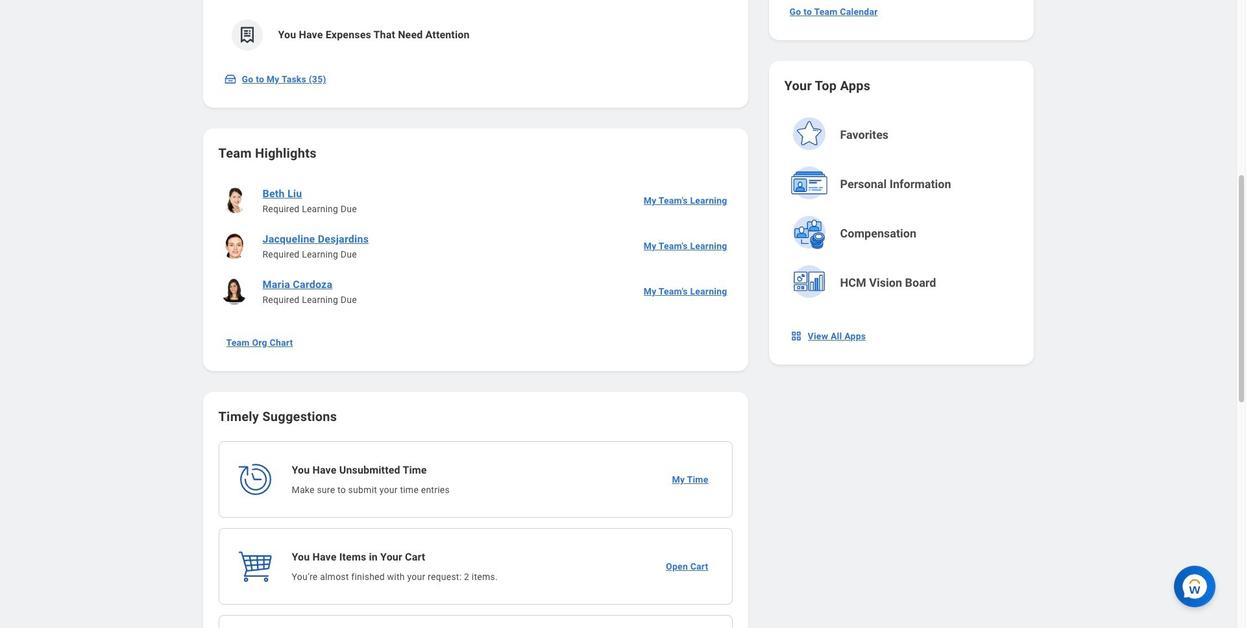Task type: describe. For each thing, give the bounding box(es) containing it.
nbox image
[[790, 330, 803, 343]]

inbox image
[[224, 73, 237, 86]]

dashboard expenses image
[[237, 25, 257, 45]]



Task type: vqa. For each thing, say whether or not it's contained in the screenshot.
row
no



Task type: locate. For each thing, give the bounding box(es) containing it.
list
[[218, 178, 733, 314]]



